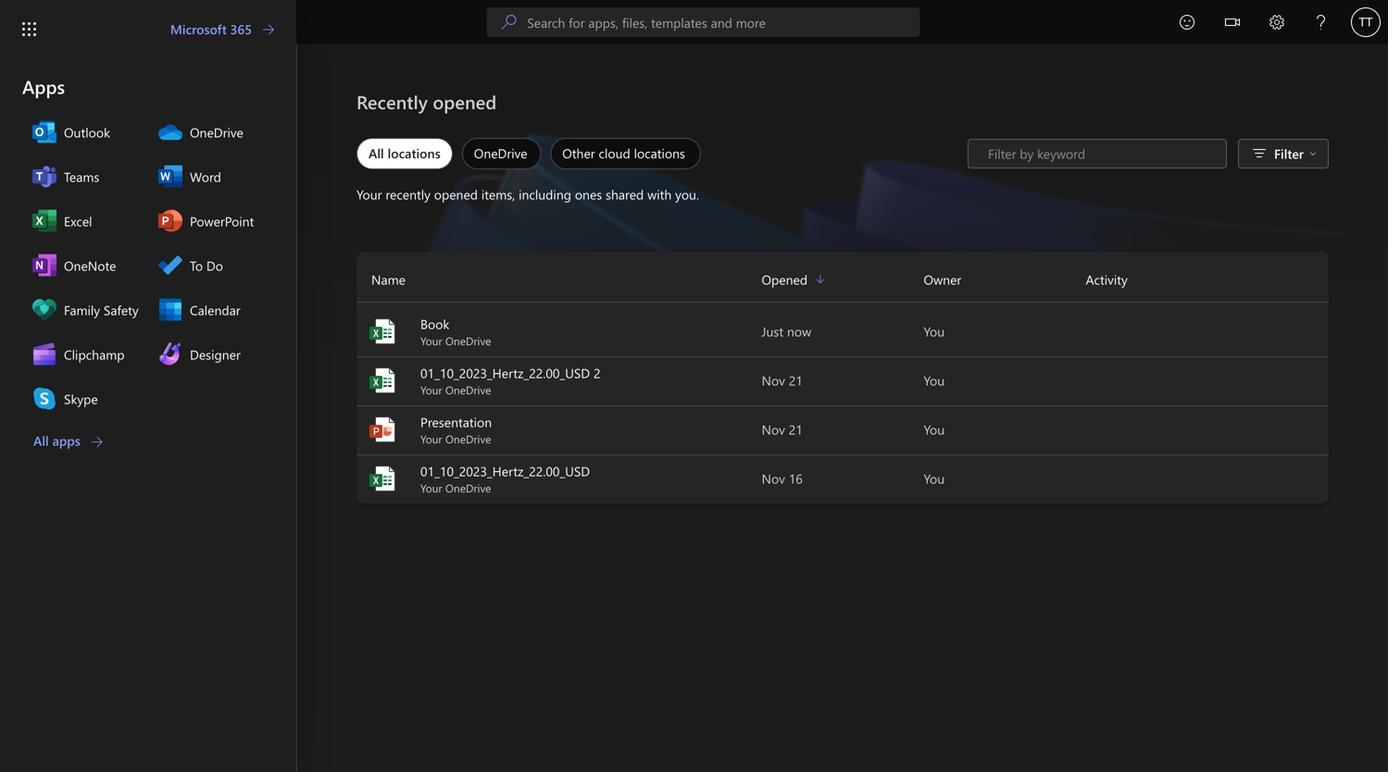 Task type: locate. For each thing, give the bounding box(es) containing it.
16
[[789, 470, 803, 487]]

1 vertical spatial excel image
[[368, 464, 397, 494]]

0 vertical spatial nov 21
[[762, 372, 803, 389]]

clipchamp link
[[23, 333, 147, 377]]

excel image up powerpoint icon
[[22, 320, 41, 339]]

name
[[371, 271, 406, 288]]

nov
[[762, 372, 785, 389], [762, 421, 785, 438], [762, 470, 785, 487]]

opened up me
[[177, 183, 221, 200]]

2 nov 21 from the top
[[762, 421, 803, 438]]

just now
[[762, 323, 812, 340]]

nov left 16
[[762, 470, 785, 487]]

your down presentation
[[421, 432, 442, 446]]

opened up onedrive tab
[[433, 89, 497, 114]]

excel image up powerpoint image
[[368, 366, 397, 396]]

app launcher opened dialog
[[0, 0, 296, 772]]

1 vertical spatial 01_10_2023_hertz_22.00_usd
[[421, 463, 590, 480]]

your for 01_10_2023_hertz_22.00_usd
[[421, 481, 442, 496]]

recently opened
[[357, 89, 497, 114], [123, 183, 221, 200]]

name 01_10_2023_hertz_22.00_usd 2 cell
[[357, 364, 762, 397]]

1 horizontal spatial with
[[648, 186, 672, 203]]

0 vertical spatial recently opened
[[357, 89, 497, 114]]

nov 21
[[762, 372, 803, 389], [762, 421, 803, 438]]

0 horizontal spatial locations
[[388, 144, 441, 162]]

1 horizontal spatial locations
[[634, 144, 685, 162]]

1 vertical spatial recently
[[123, 183, 173, 200]]

outlook
[[64, 124, 110, 141]]

menu containing recently opened
[[93, 139, 266, 321]]

word link
[[149, 155, 273, 200]]

with
[[648, 186, 672, 203], [166, 220, 191, 237]]

name presentation cell
[[357, 413, 762, 446]]

recently
[[386, 186, 431, 203]]

onedrive tab
[[457, 138, 546, 170]]

3 you from the top
[[924, 421, 945, 438]]

1 vertical spatial recently opened
[[123, 183, 221, 200]]

1 locations from the left
[[388, 144, 441, 162]]

navigation
[[0, 44, 63, 615]]

1 horizontal spatial recently
[[357, 89, 428, 114]]

Filter by keyword text field
[[986, 144, 1217, 163]]

21 up 16
[[789, 421, 803, 438]]

family
[[64, 301, 100, 319]]

filter
[[1275, 145, 1304, 162]]

home image
[[22, 61, 41, 80]]

microsoft 365
[[170, 20, 252, 38]]

your inside 'presentation your onedrive'
[[421, 432, 442, 446]]

excel image down powerpoint image
[[368, 464, 397, 494]]

row containing name
[[357, 265, 1329, 303]]

01_10_2023_hertz_22.00_usd for 2
[[421, 364, 590, 382]]

2 vertical spatial nov
[[762, 470, 785, 487]]

nov 21 down just now
[[762, 372, 803, 389]]

0 vertical spatial excel image
[[368, 366, 397, 396]]

1 horizontal spatial excel image
[[368, 317, 397, 346]]

recently opened down 'all' radio item
[[123, 183, 221, 200]]

01_10_2023_hertz_22.00_usd down book your onedrive
[[421, 364, 590, 382]]

onedrive down 'presentation your onedrive'
[[445, 481, 491, 496]]

book
[[421, 315, 450, 333]]

status inside recently opened application
[[968, 139, 1227, 169]]

your inside 01_10_2023_hertz_22.00_usd your onedrive
[[421, 481, 442, 496]]

including
[[519, 186, 571, 203]]

locations up recently
[[388, 144, 441, 162]]

1 vertical spatial all
[[33, 432, 49, 449]]

name button
[[357, 265, 762, 295]]

shared with me
[[123, 220, 212, 237]]

nov 21 for presentation
[[762, 421, 803, 438]]

opened
[[762, 271, 808, 288]]

2 21 from the top
[[789, 421, 803, 438]]

01_10_2023_hertz_22.00_usd
[[421, 364, 590, 382], [421, 463, 590, 480]]

opened button
[[762, 265, 924, 295]]

name 01_10_2023_hertz_22.00_usd cell
[[357, 462, 762, 496]]

01_10_2023_hertz_22.00_usd for your
[[421, 463, 590, 480]]

your down 'presentation your onedrive'
[[421, 481, 442, 496]]

recently up shared
[[123, 183, 173, 200]]

safety
[[104, 301, 139, 319]]

01_10_2023_hertz_22.00_usd inside the 01_10_2023_hertz_22.00_usd 2 your onedrive
[[421, 364, 590, 382]]

21
[[789, 372, 803, 389], [789, 421, 803, 438]]

3 nov from the top
[[762, 470, 785, 487]]

you for 01_10_2023_hertz_22.00_usd
[[924, 470, 945, 487]]

1 vertical spatial nov 21
[[762, 421, 803, 438]]

365
[[230, 20, 252, 38]]

microsoft
[[170, 20, 227, 38]]

locations inside tab
[[388, 144, 441, 162]]

0 vertical spatial recently
[[357, 89, 428, 114]]

excel image for 01_10_2023_hertz_22.00_usd 2
[[368, 366, 397, 396]]

2 nov from the top
[[762, 421, 785, 438]]

nov up 'nov 16'
[[762, 421, 785, 438]]

1 01_10_2023_hertz_22.00_usd from the top
[[421, 364, 590, 382]]

1 vertical spatial 21
[[789, 421, 803, 438]]

powerpoint image
[[368, 415, 397, 445]]

all
[[369, 144, 384, 162], [33, 432, 49, 449]]

0 horizontal spatial with
[[166, 220, 191, 237]]

onedrive down book on the top left of the page
[[445, 333, 491, 348]]

onedrive inside the 01_10_2023_hertz_22.00_usd 2 your onedrive
[[445, 383, 491, 397]]

create image
[[22, 113, 41, 132]]

activity
[[1086, 271, 1128, 288]]

locations right cloud
[[634, 144, 685, 162]]

tab list containing outlook
[[22, 110, 274, 422]]

onedrive up items,
[[474, 144, 528, 162]]

excel image
[[368, 366, 397, 396], [368, 464, 397, 494]]

status
[[968, 139, 1227, 169]]

1 excel image from the top
[[368, 366, 397, 396]]

all inside tab
[[369, 144, 384, 162]]


[[1225, 15, 1240, 30]]

2 excel image from the top
[[368, 464, 397, 494]]

with left you.
[[648, 186, 672, 203]]

nov down just
[[762, 372, 785, 389]]

recently opened up "all locations"
[[357, 89, 497, 114]]

onedrive
[[190, 124, 243, 141], [474, 144, 528, 162], [445, 333, 491, 348], [445, 383, 491, 397], [445, 432, 491, 446], [445, 481, 491, 496]]

excel image down name
[[368, 317, 397, 346]]

onedrive inside onedrive link
[[190, 124, 243, 141]]

01_10_2023_hertz_22.00_usd down 'presentation your onedrive'
[[421, 463, 590, 480]]

None search field
[[487, 7, 920, 37]]

opened
[[433, 89, 497, 114], [177, 183, 221, 200], [434, 186, 478, 203]]

apps
[[52, 432, 80, 449]]

onenote
[[64, 257, 116, 274]]

recently up "all locations"
[[357, 89, 428, 114]]

2 01_10_2023_hertz_22.00_usd from the top
[[421, 463, 590, 480]]

favorites
[[123, 292, 174, 309]]

0 horizontal spatial recently opened
[[123, 183, 221, 200]]

2 locations from the left
[[634, 144, 685, 162]]

onedrive down presentation
[[445, 432, 491, 446]]

you for 01_10_2023_hertz_22.00_usd 2
[[924, 372, 945, 389]]

apps
[[22, 74, 65, 99]]

Search box. Suggestions appear as you type. search field
[[527, 7, 920, 37]]

1 horizontal spatial tab list
[[352, 133, 706, 174]]

4 you from the top
[[924, 470, 945, 487]]

1 you from the top
[[924, 323, 945, 340]]

you for book
[[924, 323, 945, 340]]

nov 21 up 'nov 16'
[[762, 421, 803, 438]]

apps image
[[22, 217, 41, 235]]

activity, column 4 of 4 column header
[[1086, 265, 1329, 295]]

you.
[[675, 186, 699, 203]]

locations
[[388, 144, 441, 162], [634, 144, 685, 162]]

onedrive inside onedrive tab
[[474, 144, 528, 162]]

recently opened application
[[0, 44, 1388, 772]]

all inside app launcher opened dialog
[[33, 432, 49, 449]]

recently
[[357, 89, 428, 114], [123, 183, 173, 200]]

onedrive inside book your onedrive
[[445, 333, 491, 348]]

1 nov 21 from the top
[[762, 372, 803, 389]]

0 horizontal spatial excel image
[[22, 320, 41, 339]]

do
[[206, 257, 223, 274]]

word image
[[22, 269, 41, 287]]

with inside menu
[[166, 220, 191, 237]]

2 you from the top
[[924, 372, 945, 389]]

01_10_2023_hertz_22.00_usd inside "cell"
[[421, 463, 590, 480]]

opened inside the my content left pane navigation navigation
[[177, 183, 221, 200]]

family safety
[[64, 301, 139, 319]]

with left me
[[166, 220, 191, 237]]

21 down now
[[789, 372, 803, 389]]

name book cell
[[357, 315, 762, 348]]

cloud
[[599, 144, 631, 162]]

1 vertical spatial nov
[[762, 421, 785, 438]]

onedrive up presentation
[[445, 383, 491, 397]]

0 horizontal spatial recently
[[123, 183, 173, 200]]

0 horizontal spatial tab list
[[22, 110, 274, 422]]

your inside book your onedrive
[[421, 333, 442, 348]]

0 vertical spatial all
[[369, 144, 384, 162]]

0 vertical spatial 01_10_2023_hertz_22.00_usd
[[421, 364, 590, 382]]

tab list containing all locations
[[352, 133, 706, 174]]

family safety link
[[23, 289, 147, 333]]

book your onedrive
[[421, 315, 491, 348]]

shared with me element
[[100, 219, 212, 241]]

tab list inside app launcher opened dialog
[[22, 110, 274, 422]]

excel image inside name 01_10_2023_hertz_22.00_usd 2 cell
[[368, 366, 397, 396]]

recently inside "recently opened" element
[[123, 183, 173, 200]]

0 horizontal spatial all
[[33, 432, 49, 449]]

your up presentation
[[421, 383, 442, 397]]

onedrive up word "link"
[[190, 124, 243, 141]]

tab list
[[22, 110, 274, 422], [352, 133, 706, 174]]

skype
[[64, 390, 98, 408]]

1 nov from the top
[[762, 372, 785, 389]]

1 horizontal spatial all
[[369, 144, 384, 162]]

nov for presentation
[[762, 421, 785, 438]]

powerpoint
[[190, 213, 254, 230]]

other cloud locations tab
[[546, 138, 706, 170]]

1 21 from the top
[[789, 372, 803, 389]]

attachments element
[[100, 255, 195, 277]]

all for all apps
[[33, 432, 49, 449]]

menu
[[93, 139, 266, 321]]

0 vertical spatial nov
[[762, 372, 785, 389]]

your down book on the top left of the page
[[421, 333, 442, 348]]

1 vertical spatial with
[[166, 220, 191, 237]]

your
[[357, 186, 382, 203], [421, 333, 442, 348], [421, 383, 442, 397], [421, 432, 442, 446], [421, 481, 442, 496]]

row
[[357, 265, 1329, 303]]

powerpoint image
[[22, 372, 41, 391]]

owner button
[[924, 265, 1086, 295]]

0 vertical spatial 21
[[789, 372, 803, 389]]

presentation your onedrive
[[421, 414, 492, 446]]

excel image inside name 01_10_2023_hertz_22.00_usd "cell"
[[368, 464, 397, 494]]

excel image
[[368, 317, 397, 346], [22, 320, 41, 339]]

you
[[924, 323, 945, 340], [924, 372, 945, 389], [924, 421, 945, 438], [924, 470, 945, 487]]



Task type: describe. For each thing, give the bounding box(es) containing it.
tab list inside recently opened application
[[352, 133, 706, 174]]

 banner
[[0, 0, 1388, 48]]

onedrive inside 01_10_2023_hertz_22.00_usd your onedrive
[[445, 481, 491, 496]]

my content left pane navigation navigation
[[63, 44, 296, 717]]

nov for 01_10_2023_hertz_22.00_usd
[[762, 470, 785, 487]]

teams
[[64, 168, 99, 185]]

tt button
[[1344, 0, 1388, 44]]

excel image inside the name book cell
[[368, 317, 397, 346]]

ones
[[575, 186, 602, 203]]

all for all locations
[[369, 144, 384, 162]]

excel
[[64, 213, 92, 230]]

01_10_2023_hertz_22.00_usd 2 your onedrive
[[421, 364, 601, 397]]

your recently opened items, including ones shared with you.
[[357, 186, 699, 203]]

you for presentation
[[924, 421, 945, 438]]

to do
[[190, 257, 223, 274]]

all apps link
[[33, 432, 103, 451]]

recently opened element
[[100, 183, 221, 205]]

21 for presentation
[[789, 421, 803, 438]]

outlook image
[[22, 424, 41, 443]]

1 horizontal spatial recently opened
[[357, 89, 497, 114]]

owner
[[924, 271, 962, 288]]

to
[[190, 257, 203, 274]]

other
[[562, 144, 595, 162]]

my content image
[[22, 165, 41, 183]]

items,
[[482, 186, 515, 203]]

clipchamp
[[64, 346, 125, 363]]

microsoft 365 link
[[170, 20, 274, 39]]

all radio item
[[93, 139, 266, 175]]

designer link
[[149, 333, 273, 377]]

me
[[194, 220, 212, 237]]

other cloud locations
[[562, 144, 685, 162]]

01_10_2023_hertz_22.00_usd your onedrive
[[421, 463, 590, 496]]

0 vertical spatial with
[[648, 186, 672, 203]]

skype link
[[23, 377, 147, 422]]

presentation
[[421, 414, 492, 431]]

recently opened inside menu
[[123, 183, 221, 200]]

onedrive inside 'presentation your onedrive'
[[445, 432, 491, 446]]

teams link
[[23, 155, 147, 200]]

2
[[594, 364, 601, 382]]

shared
[[606, 186, 644, 203]]

calendar link
[[149, 289, 273, 333]]

nov 21 for 01_10_2023_hertz_22.00_usd 2
[[762, 372, 803, 389]]

outlook link
[[23, 111, 147, 155]]

nov for 01_10_2023_hertz_22.00_usd 2
[[762, 372, 785, 389]]

all apps
[[33, 432, 80, 449]]

all locations
[[369, 144, 441, 162]]

your inside the 01_10_2023_hertz_22.00_usd 2 your onedrive
[[421, 383, 442, 397]]

nov 16
[[762, 470, 803, 487]]

your for book
[[421, 333, 442, 348]]

your for presentation
[[421, 432, 442, 446]]

shared
[[123, 220, 163, 237]]

designer
[[190, 346, 241, 363]]

calendar
[[190, 301, 241, 319]]

to do link
[[149, 244, 273, 289]]

navigation inside recently opened application
[[0, 44, 63, 615]]

all locations tab
[[352, 138, 457, 170]]

onenote link
[[23, 244, 147, 289]]

powerpoint link
[[149, 200, 273, 244]]

row inside recently opened application
[[357, 265, 1329, 303]]

now
[[787, 323, 812, 340]]

your left recently
[[357, 186, 382, 203]]

excel link
[[23, 200, 147, 244]]

onedrive link
[[149, 111, 273, 155]]

favorites element
[[100, 292, 174, 314]]

21 for 01_10_2023_hertz_22.00_usd 2
[[789, 372, 803, 389]]

excel image for 01_10_2023_hertz_22.00_usd
[[368, 464, 397, 494]]

attachments
[[123, 256, 195, 273]]

menu inside the my content left pane navigation navigation
[[93, 139, 266, 321]]

opened left items,
[[434, 186, 478, 203]]

just
[[762, 323, 784, 340]]

filter 
[[1275, 145, 1317, 162]]

tt
[[1359, 15, 1373, 29]]


[[1310, 150, 1317, 157]]

 button
[[1211, 0, 1255, 48]]

word
[[190, 168, 221, 185]]

none search field inside  banner
[[487, 7, 920, 37]]

locations inside tab
[[634, 144, 685, 162]]



Task type: vqa. For each thing, say whether or not it's contained in the screenshot.
the shared
yes



